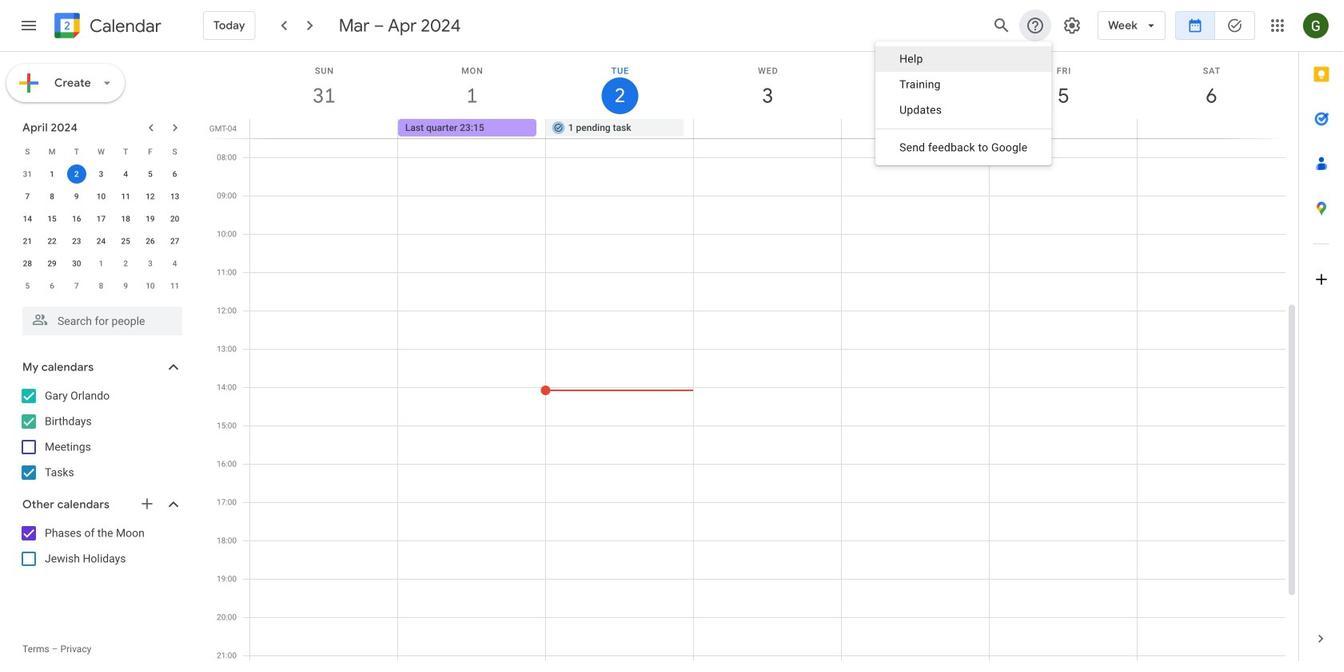 Task type: vqa. For each thing, say whether or not it's contained in the screenshot.
27 element
yes



Task type: locate. For each thing, give the bounding box(es) containing it.
cell
[[250, 119, 398, 138], [694, 119, 841, 138], [841, 119, 989, 138], [989, 119, 1137, 138], [1137, 119, 1285, 138], [64, 163, 89, 185]]

menu
[[876, 42, 1052, 165]]

Search for people text field
[[32, 307, 173, 336]]

april 2024 grid
[[15, 141, 187, 297]]

heading
[[86, 16, 161, 36]]

6 element
[[165, 165, 184, 184]]

row group
[[15, 163, 187, 297]]

may 3 element
[[141, 254, 160, 273]]

settings menu image
[[1063, 16, 1082, 35]]

None search field
[[0, 301, 198, 336]]

may 5 element
[[18, 277, 37, 296]]

main drawer image
[[19, 16, 38, 35]]

tab list
[[1299, 52, 1343, 617]]

row
[[243, 119, 1298, 138], [15, 141, 187, 163], [15, 163, 187, 185], [15, 185, 187, 208], [15, 208, 187, 230], [15, 230, 187, 253], [15, 253, 187, 275], [15, 275, 187, 297]]

12 element
[[141, 187, 160, 206]]

15 element
[[42, 209, 62, 229]]

may 11 element
[[165, 277, 184, 296]]

13 element
[[165, 187, 184, 206]]

march 31 element
[[18, 165, 37, 184]]

grid
[[205, 52, 1298, 662]]

20 element
[[165, 209, 184, 229]]

add other calendars image
[[139, 496, 155, 512]]

may 4 element
[[165, 254, 184, 273]]

calendar element
[[51, 10, 161, 45]]

29 element
[[42, 254, 62, 273]]

21 element
[[18, 232, 37, 251]]

22 element
[[42, 232, 62, 251]]

may 1 element
[[92, 254, 111, 273]]

cell inside april 2024 grid
[[64, 163, 89, 185]]

may 7 element
[[67, 277, 86, 296]]

19 element
[[141, 209, 160, 229]]

16 element
[[67, 209, 86, 229]]

25 element
[[116, 232, 135, 251]]



Task type: describe. For each thing, give the bounding box(es) containing it.
26 element
[[141, 232, 160, 251]]

updates menu item
[[876, 98, 1052, 123]]

8 element
[[42, 187, 62, 206]]

my calendars list
[[3, 384, 198, 486]]

3 element
[[92, 165, 111, 184]]

17 element
[[92, 209, 111, 229]]

support image
[[1026, 16, 1045, 35]]

9 element
[[67, 187, 86, 206]]

4 element
[[116, 165, 135, 184]]

28 element
[[18, 254, 37, 273]]

send feedback to google menu item
[[876, 135, 1052, 161]]

may 6 element
[[42, 277, 62, 296]]

27 element
[[165, 232, 184, 251]]

24 element
[[92, 232, 111, 251]]

10 element
[[92, 187, 111, 206]]

5 element
[[141, 165, 160, 184]]

training menu item
[[876, 72, 1052, 98]]

help menu item
[[876, 46, 1052, 72]]

may 10 element
[[141, 277, 160, 296]]

2, today element
[[67, 165, 86, 184]]

14 element
[[18, 209, 37, 229]]

heading inside calendar element
[[86, 16, 161, 36]]

may 2 element
[[116, 254, 135, 273]]

7 element
[[18, 187, 37, 206]]

23 element
[[67, 232, 86, 251]]

30 element
[[67, 254, 86, 273]]

18 element
[[116, 209, 135, 229]]

other calendars list
[[3, 521, 198, 572]]

may 8 element
[[92, 277, 111, 296]]

11 element
[[116, 187, 135, 206]]

may 9 element
[[116, 277, 135, 296]]

1 element
[[42, 165, 62, 184]]



